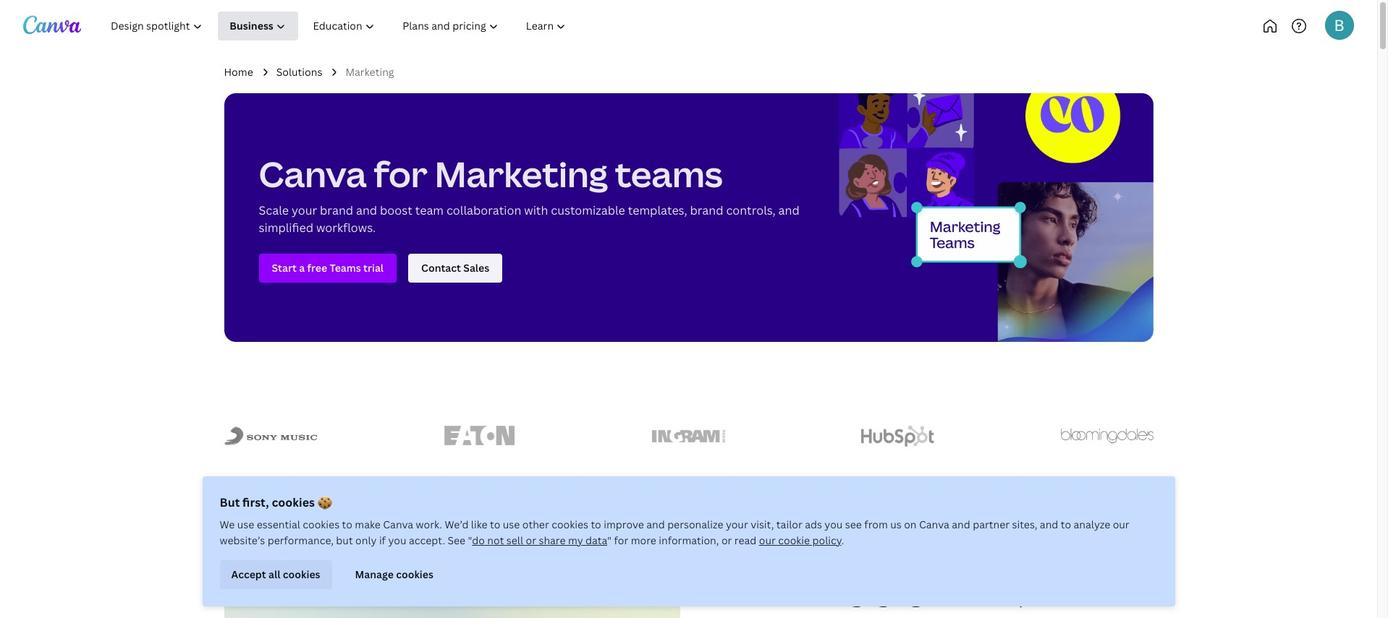 Task type: locate. For each thing, give the bounding box(es) containing it.
our
[[1113, 518, 1129, 532], [759, 534, 776, 548]]

1 to from the left
[[342, 518, 352, 532]]

1 vertical spatial you
[[388, 534, 406, 548]]

marketing up "with"
[[435, 151, 608, 198]]

brand up workflows.
[[320, 203, 353, 219]]

create engaging content, faster
[[738, 580, 1101, 611]]

do not sell or share my data " for more information, or read our cookie policy .
[[472, 534, 844, 548]]

2 to from the left
[[490, 518, 500, 532]]

we
[[220, 518, 235, 532]]

do not sell or share my data link
[[472, 534, 607, 548]]

manage cookies button
[[343, 561, 445, 590]]

if
[[379, 534, 386, 548]]

to left analyze
[[1061, 518, 1071, 532]]

brand
[[320, 203, 353, 219], [690, 203, 723, 219]]

from
[[864, 518, 888, 532]]

ads
[[805, 518, 822, 532]]

with
[[524, 203, 548, 219]]

use up 'sell'
[[503, 518, 520, 532]]

other
[[522, 518, 549, 532]]

see
[[448, 534, 465, 548]]

1 vertical spatial marketing
[[435, 151, 608, 198]]

0 horizontal spatial use
[[237, 518, 254, 532]]

we use essential cookies to make canva work. we'd like to use other cookies to improve and personalize your visit, tailor ads you see from us on canva and partner sites, and to analyze our website's performance, but only if you accept. see "
[[220, 518, 1129, 548]]

us
[[890, 518, 902, 532]]

1 horizontal spatial use
[[503, 518, 520, 532]]

1 use from the left
[[237, 518, 254, 532]]

templates,
[[628, 203, 687, 219]]

1 horizontal spatial canva
[[383, 518, 413, 532]]

to up data at the bottom of the page
[[591, 518, 601, 532]]

or
[[526, 534, 536, 548], [721, 534, 732, 548]]

customizable
[[551, 203, 625, 219]]

1 or from the left
[[526, 534, 536, 548]]

0 horizontal spatial our
[[759, 534, 776, 548]]

you
[[825, 518, 843, 532], [388, 534, 406, 548]]

canva
[[259, 151, 367, 198], [383, 518, 413, 532], [919, 518, 949, 532]]

our cookie policy link
[[759, 534, 841, 548]]

canva inside canva for marketing teams scale your brand and boost team collaboration with customizable templates, brand controls, and simplified workflows.
[[259, 151, 367, 198]]

accept all cookies
[[231, 568, 320, 582]]

1 horizontal spatial or
[[721, 534, 732, 548]]

1 vertical spatial your
[[726, 518, 748, 532]]

🍪
[[317, 495, 332, 511]]

for up boost
[[374, 151, 428, 198]]

sony music image
[[224, 427, 317, 446]]

" inside we use essential cookies to make canva work. we'd like to use other cookies to improve and personalize your visit, tailor ads you see from us on canva and partner sites, and to analyze our website's performance, but only if you accept. see "
[[468, 534, 472, 548]]

0 vertical spatial our
[[1113, 518, 1129, 532]]

your inside canva for marketing teams scale your brand and boost team collaboration with customizable templates, brand controls, and simplified workflows.
[[292, 203, 317, 219]]

canva right on
[[919, 518, 949, 532]]

your
[[292, 203, 317, 219], [726, 518, 748, 532]]

cookies up the essential
[[272, 495, 315, 511]]

create
[[738, 580, 817, 611]]

make
[[355, 518, 381, 532]]

workflows.
[[316, 220, 376, 236]]

personalize
[[667, 518, 723, 532]]

0 horizontal spatial for
[[374, 151, 428, 198]]

our right analyze
[[1113, 518, 1129, 532]]

or right 'sell'
[[526, 534, 536, 548]]

your up simplified on the left of page
[[292, 203, 317, 219]]

cookies
[[272, 495, 315, 511], [303, 518, 339, 532], [552, 518, 588, 532], [283, 568, 320, 582], [396, 568, 433, 582]]

read
[[734, 534, 756, 548]]

home link
[[224, 64, 253, 81]]

home
[[224, 65, 253, 79]]

1 horizontal spatial you
[[825, 518, 843, 532]]

more
[[631, 534, 656, 548]]

1 " from the left
[[468, 534, 472, 548]]

your up read
[[726, 518, 748, 532]]

" right see
[[468, 534, 472, 548]]

on
[[904, 518, 917, 532]]

1 horizontal spatial brand
[[690, 203, 723, 219]]

our down visit,
[[759, 534, 776, 548]]

0 horizontal spatial canva
[[259, 151, 367, 198]]

first,
[[243, 495, 269, 511]]

2 " from the left
[[607, 534, 612, 548]]

0 horizontal spatial or
[[526, 534, 536, 548]]

only
[[355, 534, 377, 548]]

1 horizontal spatial our
[[1113, 518, 1129, 532]]

and
[[356, 203, 377, 219], [778, 203, 800, 219], [646, 518, 665, 532], [952, 518, 970, 532], [1040, 518, 1058, 532]]

bloomingdale's image
[[1061, 429, 1153, 444]]

analyze
[[1074, 518, 1110, 532]]

solutions link
[[276, 64, 322, 81]]

use
[[237, 518, 254, 532], [503, 518, 520, 532]]

4 to from the left
[[1061, 518, 1071, 532]]

cookies right all
[[283, 568, 320, 582]]

team
[[415, 203, 444, 219]]

1 horizontal spatial marketing
[[435, 151, 608, 198]]

essential
[[257, 518, 300, 532]]

1 vertical spatial our
[[759, 534, 776, 548]]

" down improve
[[607, 534, 612, 548]]

to right like
[[490, 518, 500, 532]]

0 vertical spatial for
[[374, 151, 428, 198]]

you right if
[[388, 534, 406, 548]]

"
[[468, 534, 472, 548], [607, 534, 612, 548]]

1 vertical spatial for
[[614, 534, 628, 548]]

and right sites,
[[1040, 518, 1058, 532]]

canva up if
[[383, 518, 413, 532]]

use up website's
[[237, 518, 254, 532]]

we'd
[[445, 518, 469, 532]]

but
[[336, 534, 353, 548]]

to
[[342, 518, 352, 532], [490, 518, 500, 532], [591, 518, 601, 532], [1061, 518, 1071, 532]]

0 horizontal spatial your
[[292, 203, 317, 219]]

1 horizontal spatial "
[[607, 534, 612, 548]]

2 or from the left
[[721, 534, 732, 548]]

eaton image
[[444, 427, 515, 447]]

to up but
[[342, 518, 352, 532]]

marketing down top level navigation element
[[345, 65, 394, 79]]

0 horizontal spatial "
[[468, 534, 472, 548]]

cookies down accept.
[[396, 568, 433, 582]]

top level navigation element
[[98, 12, 628, 41]]

for
[[374, 151, 428, 198], [614, 534, 628, 548]]

marketing
[[345, 65, 394, 79], [435, 151, 608, 198]]

.
[[841, 534, 844, 548]]

1 horizontal spatial your
[[726, 518, 748, 532]]

0 vertical spatial you
[[825, 518, 843, 532]]

for down improve
[[614, 534, 628, 548]]

accept
[[231, 568, 266, 582]]

0 vertical spatial your
[[292, 203, 317, 219]]

share
[[539, 534, 566, 548]]

you up policy
[[825, 518, 843, 532]]

0 horizontal spatial marketing
[[345, 65, 394, 79]]

canva up 'scale' on the left top of the page
[[259, 151, 367, 198]]

and right controls,
[[778, 203, 800, 219]]

my
[[568, 534, 583, 548]]

brand left controls,
[[690, 203, 723, 219]]

or left read
[[721, 534, 732, 548]]

0 horizontal spatial brand
[[320, 203, 353, 219]]



Task type: vqa. For each thing, say whether or not it's contained in the screenshot.
'Brown and Yellow Doodle The artistic Process Poster' image
no



Task type: describe. For each thing, give the bounding box(es) containing it.
boost
[[380, 203, 412, 219]]

improve
[[604, 518, 644, 532]]

sell
[[506, 534, 523, 548]]

0 vertical spatial marketing
[[345, 65, 394, 79]]

canva for marketing teams scale your brand and boost team collaboration with customizable templates, brand controls, and simplified workflows.
[[259, 151, 800, 236]]

solutions
[[276, 65, 322, 79]]

accept.
[[409, 534, 445, 548]]

3 to from the left
[[591, 518, 601, 532]]

our inside we use essential cookies to make canva work. we'd like to use other cookies to improve and personalize your visit, tailor ads you see from us on canva and partner sites, and to analyze our website's performance, but only if you accept. see "
[[1113, 518, 1129, 532]]

2 brand from the left
[[690, 203, 723, 219]]

cookies inside 'manage cookies' button
[[396, 568, 433, 582]]

information,
[[659, 534, 719, 548]]

accept all cookies button
[[220, 561, 332, 590]]

cookie
[[778, 534, 810, 548]]

cookies up my
[[552, 518, 588, 532]]

collaboration
[[446, 203, 521, 219]]

but
[[220, 495, 240, 511]]

1 horizontal spatial for
[[614, 534, 628, 548]]

sites,
[[1012, 518, 1037, 532]]

ingram miro image
[[652, 431, 725, 443]]

faster
[[1029, 580, 1101, 611]]

controls,
[[726, 203, 776, 219]]

cookies down 🍪
[[303, 518, 339, 532]]

scale
[[259, 203, 289, 219]]

0 horizontal spatial you
[[388, 534, 406, 548]]

for inside canva for marketing teams scale your brand and boost team collaboration with customizable templates, brand controls, and simplified workflows.
[[374, 151, 428, 198]]

simplified
[[259, 220, 313, 236]]

performance,
[[268, 534, 334, 548]]

manage cookies
[[355, 568, 433, 582]]

visit,
[[751, 518, 774, 532]]

2 use from the left
[[503, 518, 520, 532]]

your inside we use essential cookies to make canva work. we'd like to use other cookies to improve and personalize your visit, tailor ads you see from us on canva and partner sites, and to analyze our website's performance, but only if you accept. see "
[[726, 518, 748, 532]]

1 brand from the left
[[320, 203, 353, 219]]

data
[[586, 534, 607, 548]]

marketing inside canva for marketing teams scale your brand and boost team collaboration with customizable templates, brand controls, and simplified workflows.
[[435, 151, 608, 198]]

teams
[[615, 151, 723, 198]]

see
[[845, 518, 862, 532]]

but first, cookies 🍪
[[220, 495, 332, 511]]

partner
[[973, 518, 1010, 532]]

and up workflows.
[[356, 203, 377, 219]]

policy
[[812, 534, 841, 548]]

work.
[[416, 518, 442, 532]]

manage
[[355, 568, 394, 582]]

hubspot image
[[861, 426, 934, 447]]

website's
[[220, 534, 265, 548]]

and left partner
[[952, 518, 970, 532]]

not
[[487, 534, 504, 548]]

and up 'do not sell or share my data " for more information, or read our cookie policy .'
[[646, 518, 665, 532]]

content,
[[927, 580, 1024, 611]]

like
[[471, 518, 487, 532]]

cookies inside accept all cookies 'button'
[[283, 568, 320, 582]]

do
[[472, 534, 485, 548]]

engaging
[[822, 580, 922, 611]]

tailor
[[776, 518, 802, 532]]

all
[[268, 568, 280, 582]]

2 horizontal spatial canva
[[919, 518, 949, 532]]



